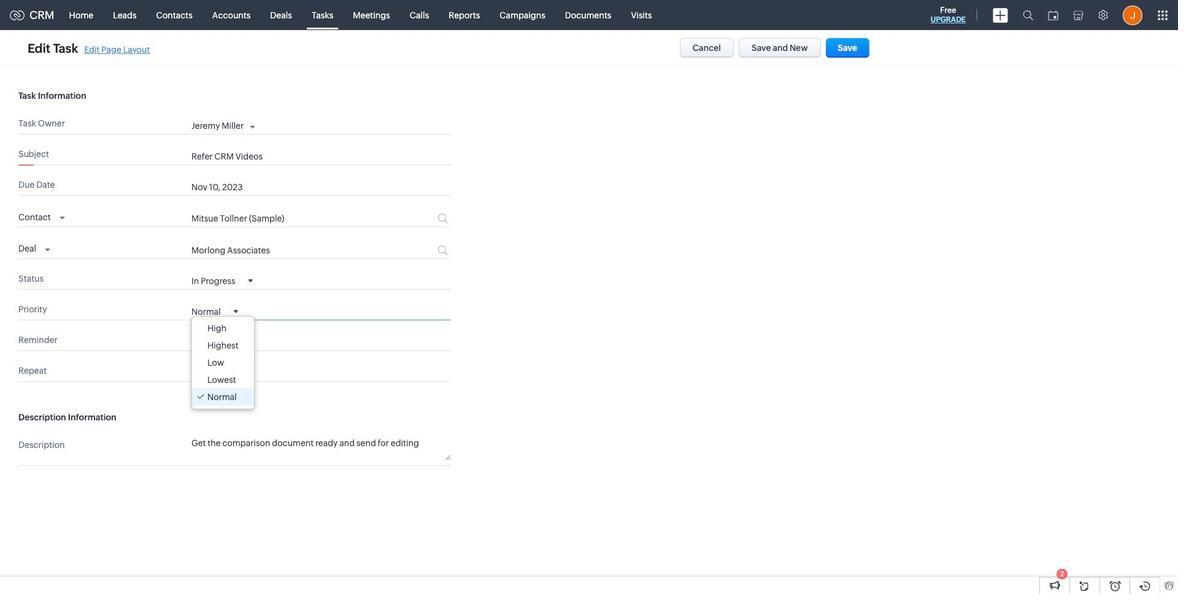 Task type: describe. For each thing, give the bounding box(es) containing it.
profile element
[[1116, 0, 1150, 30]]

profile image
[[1123, 5, 1143, 25]]

logo image
[[10, 10, 25, 20]]

mmm d, yyyy text field
[[191, 182, 412, 192]]

create menu image
[[993, 8, 1008, 22]]



Task type: vqa. For each thing, say whether or not it's contained in the screenshot.
top and
no



Task type: locate. For each thing, give the bounding box(es) containing it.
None text field
[[191, 152, 451, 161]]

search image
[[1023, 10, 1033, 20]]

calendar image
[[1048, 10, 1059, 20]]

None button
[[680, 38, 734, 58], [739, 38, 821, 58], [826, 38, 870, 58], [680, 38, 734, 58], [739, 38, 821, 58], [826, 38, 870, 58]]

None text field
[[191, 214, 391, 224], [191, 245, 391, 255], [191, 437, 451, 460], [191, 214, 391, 224], [191, 245, 391, 255], [191, 437, 451, 460]]

None field
[[18, 209, 65, 224], [18, 240, 50, 255], [191, 275, 253, 286], [191, 306, 238, 316], [18, 209, 65, 224], [18, 240, 50, 255], [191, 275, 253, 286], [191, 306, 238, 316]]

tree
[[192, 316, 254, 409]]

create menu element
[[986, 0, 1016, 30]]

search element
[[1016, 0, 1041, 30]]



